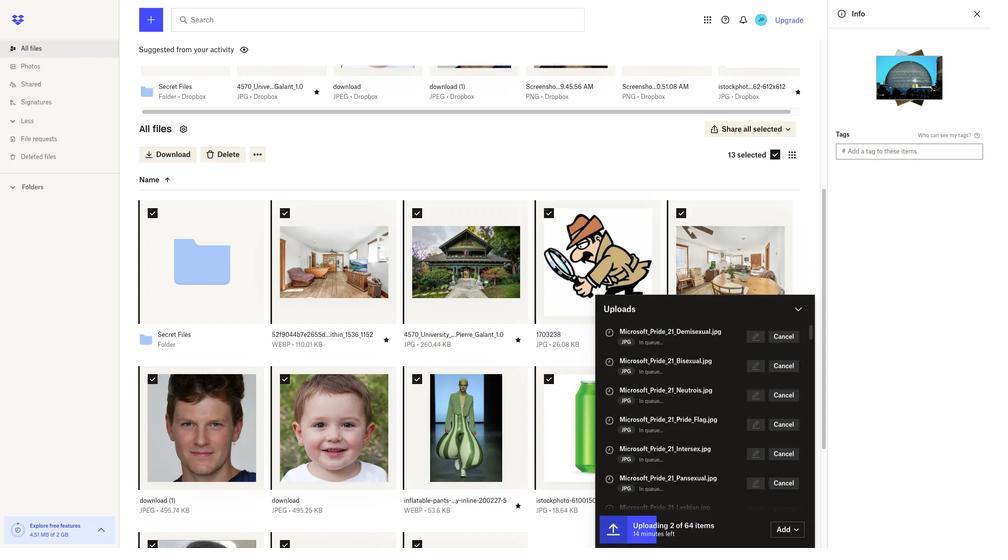 Task type: locate. For each thing, give the bounding box(es) containing it.
microsoft_pride_21_pride_flag.jpg
[[620, 416, 718, 424]]

64
[[685, 522, 694, 530]]

4 cancel from the top
[[774, 421, 795, 429]]

1 horizontal spatial jpeg • dropbox button
[[430, 93, 498, 101]]

download button inside row
[[272, 498, 374, 506]]

1 vertical spatial upload pending image
[[604, 445, 616, 457]]

1 vertical spatial 612x612
[[606, 498, 629, 505]]

file, download (1).jpeg row
[[136, 366, 264, 523]]

3 upload pending image from the top
[[604, 504, 616, 515]]

secret files button for secret files folder • dropbox
[[159, 83, 212, 91]]

jp button
[[754, 12, 770, 28]]

1 horizontal spatial (1)
[[459, 83, 465, 90]]

upload pending image for microsoft_pride_21_pride_flag.jpg
[[604, 415, 616, 427]]

200227-
[[479, 498, 503, 505]]

• inside db165f6aaa73d95…ithin_1536_1152 webp • 101.6 kb
[[689, 342, 691, 349]]

(1) inside download (1) jpeg • 495.74 kb
[[169, 498, 175, 505]]

0 vertical spatial files
[[179, 83, 192, 90]]

dropbox inside istockphot…62-612x612 jpg • dropbox
[[735, 93, 759, 100]]

1 horizontal spatial png • dropbox button
[[623, 93, 690, 101]]

file, screenshot 2023-10-19 at 9.45.56 am.png row
[[140, 533, 264, 549]]

secret
[[159, 83, 177, 90], [158, 332, 176, 339]]

0 vertical spatial all files
[[21, 45, 42, 52]]

6 dropbox from the left
[[641, 93, 665, 100]]

folder inside secret files folder
[[158, 342, 176, 349]]

1 jpeg • dropbox button from the left
[[334, 93, 401, 101]]

1 vertical spatial download button
[[272, 498, 374, 506]]

mb inside microsoft_pride zip • 180.79 mb
[[704, 508, 714, 515]]

3 dropbox from the left
[[354, 93, 378, 100]]

kb down pants-
[[442, 508, 451, 515]]

am for screensho…9.45.56 am png • dropbox
[[584, 83, 594, 90]]

delete button
[[201, 147, 246, 162]]

mb
[[704, 508, 714, 515], [41, 532, 49, 538]]

• inside 52f9044b7e2655d…ithin_1536_1152 webp • 110.01 kb
[[292, 342, 294, 349]]

1 vertical spatial secret files button
[[158, 332, 246, 340]]

cancel for microsoft_pride_21_demisexual.jpg
[[774, 333, 795, 341]]

download for download jpeg • 495.25 kb
[[272, 498, 300, 505]]

1 horizontal spatial am
[[679, 83, 689, 90]]

jpg • dropbox button
[[237, 93, 305, 101], [719, 93, 787, 101]]

7 dropbox from the left
[[735, 93, 759, 100]]

share all selected button
[[705, 121, 797, 137]]

istockphoto-
[[537, 498, 572, 505]]

am right screensho…0.51.08
[[679, 83, 689, 90]]

2 vertical spatial upload pending image
[[604, 504, 616, 515]]

png down screensho…0.51.08
[[623, 93, 636, 100]]

uploads alert
[[596, 295, 815, 549]]

upgrade link
[[776, 16, 804, 24]]

mb for 4.51
[[41, 532, 49, 538]]

1 upload pending image from the top
[[604, 327, 616, 339]]

kb inside '4570_university_…pierre_galant_1.0 jpg • 260.44 kb'
[[443, 342, 451, 349]]

2 png • dropbox button from the left
[[623, 93, 690, 101]]

1 vertical spatial files
[[178, 332, 191, 339]]

0 horizontal spatial png • dropbox button
[[526, 93, 594, 101]]

db165f6aaa73d95…ithin_1536_1152
[[669, 332, 768, 339]]

4 queue... from the top
[[645, 428, 663, 434]]

download for download (1) jpeg • dropbox
[[430, 83, 457, 90]]

0 horizontal spatial files
[[30, 45, 42, 52]]

kb down db165f6aaa73d95…ithin_1536_1152
[[708, 342, 717, 349]]

2 upload pending image from the top
[[604, 445, 616, 457]]

photos
[[21, 63, 40, 70]]

see
[[941, 132, 949, 138]]

0 vertical spatial files
[[30, 45, 42, 52]]

jpg left 260.44
[[404, 342, 416, 349]]

0 horizontal spatial of
[[50, 532, 55, 538]]

png • dropbox button down screensho…9.45.56 am button
[[526, 93, 594, 101]]

of left 64
[[676, 522, 683, 530]]

all files left 'folder settings' icon
[[139, 123, 172, 135]]

webp left 110.01 on the bottom left
[[272, 342, 291, 349]]

in queue... for microsoft_pride_21_intersex.jpg
[[639, 457, 663, 463]]

0 vertical spatial secret files button
[[159, 83, 212, 91]]

kb inside download jpeg • 495.25 kb
[[314, 508, 323, 515]]

Search in folder "Dropbox" text field
[[191, 14, 564, 25]]

dropbox inside screensho…0.51.08 am png • dropbox
[[641, 93, 665, 100]]

in for microsoft_pride_21_pride_flag.jpg
[[639, 428, 644, 434]]

jpg • dropbox button down the 4570_unive…galant_1.0 button
[[237, 93, 305, 101]]

jpg down the microsoft_pride_21_bisexual.jpg
[[622, 369, 631, 375]]

delete
[[218, 150, 240, 159]]

am inside screensho…9.45.56 am png • dropbox
[[584, 83, 594, 90]]

in up the microsoft_pride_21_bisexual.jpg
[[639, 340, 644, 346]]

1 horizontal spatial download (1) button
[[430, 83, 498, 91]]

db165f6aaa73d95…ithin_1536_1152 button
[[669, 332, 771, 340]]

1 jpg • dropbox button from the left
[[237, 93, 305, 101]]

1 horizontal spatial webp
[[404, 508, 423, 515]]

0 vertical spatial 612x612
[[763, 83, 786, 90]]

1 am from the left
[[584, 83, 594, 90]]

(1) inside the download (1) jpeg • dropbox
[[459, 83, 465, 90]]

2 queue... from the top
[[645, 369, 663, 375]]

0 horizontal spatial all files
[[21, 45, 42, 52]]

1 png • dropbox button from the left
[[526, 93, 594, 101]]

download inside the download (1) jpeg • dropbox
[[430, 83, 457, 90]]

0 horizontal spatial jpg • dropbox button
[[237, 93, 305, 101]]

1 in from the top
[[639, 340, 644, 346]]

queue... down the microsoft_pride_21_bisexual.jpg
[[645, 369, 663, 375]]

5 cancel from the top
[[774, 451, 795, 458]]

cancel inside microsoft_pride_21_lesbian.jpg cancel
[[774, 509, 795, 517]]

download (1) button inside row
[[140, 498, 242, 506]]

folders button
[[0, 180, 119, 195]]

• inside 'inflatable-pants-…y-inline-200227-5 webp • 53.6 kb'
[[424, 508, 426, 515]]

1 horizontal spatial png
[[623, 93, 636, 100]]

download for download (1) jpeg • 495.74 kb
[[140, 498, 167, 505]]

0 vertical spatial folder
[[159, 93, 177, 100]]

(1)
[[459, 83, 465, 90], [169, 498, 175, 505]]

1 in queue... from the top
[[639, 340, 663, 346]]

of down the free on the left
[[50, 532, 55, 538]]

2 jpg • dropbox button from the left
[[719, 93, 787, 101]]

info
[[852, 9, 866, 18]]

2 in from the top
[[639, 369, 644, 375]]

3 in from the top
[[639, 399, 644, 405]]

1 vertical spatial all
[[139, 123, 150, 135]]

dropbox inside screensho…9.45.56 am png • dropbox
[[545, 93, 569, 100]]

of inside explore free features 4.51 mb of 2 gb
[[50, 532, 55, 538]]

5 dropbox from the left
[[545, 93, 569, 100]]

in queue... down microsoft_pride_21_neutrois.jpg
[[639, 399, 663, 405]]

in down the microsoft_pride_21_intersex.jpg
[[639, 457, 644, 463]]

• inside download jpeg • 495.25 kb
[[289, 508, 291, 515]]

queue... down microsoft_pride_21_pansexual.jpg
[[645, 487, 663, 493]]

in queue... down microsoft_pride_21_pansexual.jpg
[[639, 487, 663, 493]]

0 horizontal spatial 2
[[56, 532, 59, 538]]

1 horizontal spatial jpg • dropbox button
[[719, 93, 787, 101]]

files inside list item
[[30, 45, 42, 52]]

5 in from the top
[[639, 457, 644, 463]]

jpeg inside the download (1) jpeg • dropbox
[[430, 93, 445, 100]]

file, 1703238.jpg row
[[533, 200, 661, 356]]

download inside download jpeg • 495.25 kb
[[272, 498, 300, 505]]

in down microsoft_pride_21_pansexual.jpg
[[639, 487, 644, 493]]

free
[[50, 523, 59, 529]]

• inside screensho…9.45.56 am png • dropbox
[[541, 93, 543, 100]]

kb down the 4570_university_…pierre_galant_1.0
[[443, 342, 451, 349]]

selected right 13
[[738, 151, 767, 159]]

secret for secret files folder
[[158, 332, 176, 339]]

upload pending image for microsoft_pride_21_bisexual.jpg
[[604, 357, 616, 369]]

3 upload pending image from the top
[[604, 415, 616, 427]]

jpg down 4570_unive…galant_1.0
[[237, 93, 248, 100]]

jp
[[759, 16, 765, 23]]

0 horizontal spatial all
[[21, 45, 29, 52]]

5 queue... from the top
[[645, 457, 663, 463]]

queue... down microsoft_pride_21_pride_flag.jpg
[[645, 428, 663, 434]]

6 in from the top
[[639, 487, 644, 493]]

jpeg • dropbox button for download (1)
[[430, 93, 498, 101]]

0 vertical spatial selected
[[754, 125, 783, 133]]

612x612 inside istockphot…62-612x612 jpg • dropbox
[[763, 83, 786, 90]]

file, the_sphere_at_the_venetian_resort_(53098837453).jpg row
[[404, 533, 529, 549]]

uploading file image
[[600, 516, 628, 544]]

2 upload pending image from the top
[[604, 386, 616, 398]]

jpg inside '4570_university_…pierre_galant_1.0 jpg • 260.44 kb'
[[404, 342, 416, 349]]

0 vertical spatial mb
[[704, 508, 714, 515]]

/screenshot 2023-11-13 at 10.51.08 am.png image
[[881, 49, 939, 107]]

0 vertical spatial download (1) button
[[430, 83, 498, 91]]

1 upload pending image from the top
[[604, 357, 616, 369]]

2 horizontal spatial webp
[[669, 342, 687, 349]]

secret inside secret files folder • dropbox
[[159, 83, 177, 90]]

upload pending image for microsoft_pride_21_intersex.jpg
[[604, 445, 616, 457]]

7 cancel from the top
[[774, 509, 795, 517]]

dropbox inside 4570_unive…galant_1.0 jpg • dropbox
[[254, 93, 278, 100]]

18.64
[[553, 508, 568, 515]]

dropbox for screensho…9.45.56 am
[[545, 93, 569, 100]]

png for screensho…9.45.56 am png • dropbox
[[526, 93, 540, 100]]

in for microsoft_pride_21_demisexual.jpg
[[639, 340, 644, 346]]

queue... down the microsoft_pride_21_intersex.jpg
[[645, 457, 663, 463]]

file, screenshot 2023-11-13 at 10.51.08 am.png row
[[272, 533, 396, 549]]

files up the photos
[[30, 45, 42, 52]]

2 png from the left
[[623, 93, 636, 100]]

0 horizontal spatial mb
[[41, 532, 49, 538]]

tags
[[836, 131, 850, 138]]

kb
[[314, 342, 323, 349], [443, 342, 451, 349], [571, 342, 580, 349], [708, 342, 717, 349], [181, 508, 190, 515], [314, 508, 323, 515], [442, 508, 451, 515], [570, 508, 578, 515]]

in queue... for microsoft_pride_21_bisexual.jpg
[[639, 369, 663, 375]]

upload pending image
[[604, 357, 616, 369], [604, 445, 616, 457], [604, 504, 616, 515]]

0 vertical spatial 2
[[670, 522, 675, 530]]

istockphot…62-612x612 button
[[719, 83, 787, 91]]

1 vertical spatial of
[[50, 532, 55, 538]]

cancel button for microsoft_pride_21_neutrois.jpg
[[769, 390, 800, 402]]

495.25
[[293, 508, 313, 515]]

folder
[[159, 93, 177, 100], [158, 342, 176, 349]]

kb inside db165f6aaa73d95…ithin_1536_1152 webp • 101.6 kb
[[708, 342, 717, 349]]

jpg inside 1703238 jpg • 26.08 kb
[[537, 342, 548, 349]]

webp down 'inflatable-'
[[404, 508, 423, 515]]

0 vertical spatial (1)
[[459, 83, 465, 90]]

in down microsoft_pride_21_neutrois.jpg
[[639, 399, 644, 405]]

microsoft_pride_21_lesbian.jpg cancel
[[620, 505, 795, 517]]

kb inside "istockphoto-610015062-612x612 jpg • 18.64 kb"
[[570, 508, 578, 515]]

in queue... for microsoft_pride_21_neutrois.jpg
[[639, 399, 663, 405]]

requests
[[33, 135, 57, 143]]

1 vertical spatial download (1) button
[[140, 498, 242, 506]]

jpg down 1703238
[[537, 342, 548, 349]]

suggested from your activity
[[139, 45, 234, 54]]

queue... for microsoft_pride_21_intersex.jpg
[[645, 457, 663, 463]]

0 horizontal spatial png
[[526, 93, 540, 100]]

jpeg inside download jpeg • 495.25 kb
[[272, 508, 287, 515]]

1 horizontal spatial 612x612
[[763, 83, 786, 90]]

in queue... down microsoft_pride_21_demisexual.jpg
[[639, 340, 663, 346]]

folder inside secret files folder • dropbox
[[159, 93, 177, 100]]

png down screensho…9.45.56
[[526, 93, 540, 100]]

png • dropbox button
[[526, 93, 594, 101], [623, 93, 690, 101]]

0 vertical spatial secret
[[159, 83, 177, 90]]

inflatable-pants-…y-inline-200227-5 webp • 53.6 kb
[[404, 498, 507, 515]]

in down microsoft_pride_21_pride_flag.jpg
[[639, 428, 644, 434]]

cancel
[[774, 333, 795, 341], [774, 363, 795, 370], [774, 392, 795, 400], [774, 421, 795, 429], [774, 451, 795, 458], [774, 480, 795, 488], [774, 509, 795, 517]]

1 vertical spatial 2
[[56, 532, 59, 538]]

files
[[30, 45, 42, 52], [153, 123, 172, 135], [45, 153, 56, 161]]

4570_university_…pierre_galant_1.0 button
[[404, 332, 507, 340]]

download
[[334, 83, 361, 90], [430, 83, 457, 90], [140, 498, 167, 505], [272, 498, 300, 505]]

jpeg • dropbox button
[[334, 93, 401, 101], [430, 93, 498, 101]]

26.08
[[553, 342, 569, 349]]

6 in queue... from the top
[[639, 487, 663, 493]]

png • dropbox button for screensho…0.51.08
[[623, 93, 690, 101]]

4 cancel button from the top
[[769, 419, 800, 431]]

png inside screensho…9.45.56 am png • dropbox
[[526, 93, 540, 100]]

1 cancel button from the top
[[769, 331, 800, 343]]

jpg down microsoft_pride_21_neutrois.jpg
[[622, 398, 631, 404]]

webp inside db165f6aaa73d95…ithin_1536_1152 webp • 101.6 kb
[[669, 342, 687, 349]]

1 png from the left
[[526, 93, 540, 100]]

cancel button for microsoft_pride_21_pansexual.jpg
[[769, 478, 800, 490]]

file, istockphoto-610015062-612x612.jpg row
[[533, 366, 661, 523]]

0 horizontal spatial download (1) button
[[140, 498, 242, 506]]

less
[[21, 117, 34, 125]]

2 horizontal spatial files
[[153, 123, 172, 135]]

1 cancel from the top
[[774, 333, 795, 341]]

0 vertical spatial download button
[[334, 83, 401, 91]]

kb right 495.25
[[314, 508, 323, 515]]

0 horizontal spatial 612x612
[[606, 498, 629, 505]]

mb down microsoft_pride button
[[704, 508, 714, 515]]

am inside screensho…0.51.08 am png • dropbox
[[679, 83, 689, 90]]

• inside screensho…0.51.08 am png • dropbox
[[638, 93, 640, 100]]

all files list item
[[0, 40, 119, 58]]

cancel for microsoft_pride_21_neutrois.jpg
[[774, 392, 795, 400]]

download inside download (1) jpeg • 495.74 kb
[[140, 498, 167, 505]]

upload pending image for microsoft_pride_21_neutrois.jpg
[[604, 386, 616, 398]]

deleted files
[[21, 153, 56, 161]]

who
[[919, 132, 930, 138]]

kb right 18.64
[[570, 508, 578, 515]]

1 horizontal spatial files
[[45, 153, 56, 161]]

2 inside uploading 2 of 64 items 14 minutes left
[[670, 522, 675, 530]]

2 up left
[[670, 522, 675, 530]]

istockphoto-610015062-612x612 button
[[537, 498, 639, 506]]

shared link
[[8, 76, 119, 94]]

0 vertical spatial upload pending image
[[604, 357, 616, 369]]

all up the photos
[[21, 45, 29, 52]]

webp inside 'inflatable-pants-…y-inline-200227-5 webp • 53.6 kb'
[[404, 508, 423, 515]]

in queue... down the microsoft_pride_21_bisexual.jpg
[[639, 369, 663, 375]]

2 left gb
[[56, 532, 59, 538]]

2 dropbox from the left
[[254, 93, 278, 100]]

in down the microsoft_pride_21_bisexual.jpg
[[639, 369, 644, 375]]

files left 'folder settings' icon
[[153, 123, 172, 135]]

upload pending image
[[604, 327, 616, 339], [604, 386, 616, 398], [604, 415, 616, 427], [604, 474, 616, 486]]

jpg • dropbox button down istockphot…62-612x612 button
[[719, 93, 787, 101]]

1 horizontal spatial of
[[676, 522, 683, 530]]

jpg
[[237, 93, 248, 100], [719, 93, 730, 100], [622, 339, 631, 345], [404, 342, 416, 349], [537, 342, 548, 349], [622, 369, 631, 375], [622, 398, 631, 404], [622, 427, 631, 433], [622, 457, 631, 463], [622, 486, 631, 492], [537, 508, 548, 515]]

kb inside 52f9044b7e2655d…ithin_1536_1152 webp • 110.01 kb
[[314, 342, 323, 349]]

files inside secret files folder
[[178, 332, 191, 339]]

cancel button for microsoft_pride_21_demisexual.jpg
[[769, 331, 800, 343]]

1 horizontal spatial 2
[[670, 522, 675, 530]]

2 vertical spatial files
[[45, 153, 56, 161]]

• inside secret files folder • dropbox
[[178, 93, 180, 100]]

files
[[179, 83, 192, 90], [178, 332, 191, 339]]

file, 4570_university_ave____pierre_galant_1.0.jpg row
[[400, 200, 529, 356]]

download button for download jpeg • 495.25 kb
[[272, 498, 374, 506]]

4 in from the top
[[639, 428, 644, 434]]

jpeg
[[334, 93, 349, 100], [430, 93, 445, 100], [140, 508, 155, 515], [272, 508, 287, 515]]

queue... down microsoft_pride_21_neutrois.jpg
[[645, 399, 663, 405]]

•
[[178, 93, 180, 100], [250, 93, 252, 100], [350, 93, 352, 100], [447, 93, 449, 100], [541, 93, 543, 100], [638, 93, 640, 100], [732, 93, 734, 100], [292, 342, 294, 349], [417, 342, 419, 349], [549, 342, 551, 349], [689, 342, 691, 349], [157, 508, 159, 515], [289, 508, 291, 515], [424, 508, 426, 515], [549, 508, 551, 515], [680, 508, 682, 515]]

612x612 up uploading file image
[[606, 498, 629, 505]]

0 vertical spatial all
[[21, 45, 29, 52]]

queue... for microsoft_pride_21_demisexual.jpg
[[645, 340, 663, 346]]

secret inside secret files folder
[[158, 332, 176, 339]]

101.6
[[693, 342, 707, 349]]

mb right 4.51
[[41, 532, 49, 538]]

• inside download jpeg • dropbox
[[350, 93, 352, 100]]

microsoft_pride_21_lesbian.jpg
[[620, 505, 711, 512]]

• inside "istockphoto-610015062-612x612 jpg • 18.64 kb"
[[549, 508, 551, 515]]

0 horizontal spatial am
[[584, 83, 594, 90]]

1 vertical spatial folder
[[158, 342, 176, 349]]

webp inside 52f9044b7e2655d…ithin_1536_1152 webp • 110.01 kb
[[272, 342, 291, 349]]

0 vertical spatial of
[[676, 522, 683, 530]]

files right deleted
[[45, 153, 56, 161]]

left
[[666, 531, 675, 538]]

0 horizontal spatial webp
[[272, 342, 291, 349]]

612x612 up share all selected at the right top
[[763, 83, 786, 90]]

dropbox inside the download (1) jpeg • dropbox
[[450, 93, 474, 100]]

kb right 26.08
[[571, 342, 580, 349]]

• inside the download (1) jpeg • dropbox
[[447, 93, 449, 100]]

…y-
[[452, 498, 461, 505]]

3 in queue... from the top
[[639, 399, 663, 405]]

2 cancel from the top
[[774, 363, 795, 370]]

webp down microsoft_pride_21_demisexual.jpg
[[669, 342, 687, 349]]

1 horizontal spatial mb
[[704, 508, 714, 515]]

am right screensho…9.45.56
[[584, 83, 594, 90]]

secret files button inside row
[[158, 332, 246, 340]]

cancel button for microsoft_pride_21_intersex.jpg
[[769, 449, 800, 461]]

110.01
[[296, 342, 312, 349]]

files inside secret files folder • dropbox
[[179, 83, 192, 90]]

selected right all
[[754, 125, 783, 133]]

6 cancel from the top
[[774, 480, 795, 488]]

4 in queue... from the top
[[639, 428, 663, 434]]

kb right 495.74 on the bottom left
[[181, 508, 190, 515]]

3 cancel button from the top
[[769, 390, 800, 402]]

3 cancel from the top
[[774, 392, 795, 400]]

screensho…0.51.08 am png • dropbox
[[623, 83, 689, 100]]

in queue... down the microsoft_pride_21_intersex.jpg
[[639, 457, 663, 463]]

52f9044b7e2655d…ithin_1536_1152 button
[[272, 332, 374, 340]]

1 vertical spatial all files
[[139, 123, 172, 135]]

name
[[139, 176, 160, 184]]

am for screensho…0.51.08 am png • dropbox
[[679, 83, 689, 90]]

jpg down the istockphot…62-
[[719, 93, 730, 100]]

Add a tag to these items text field
[[848, 146, 978, 157]]

jpg down uploads
[[622, 339, 631, 345]]

list
[[0, 34, 119, 173]]

1 vertical spatial mb
[[41, 532, 49, 538]]

dropbox inside download jpeg • dropbox
[[354, 93, 378, 100]]

4 upload pending image from the top
[[604, 474, 616, 486]]

• inside 4570_unive…galant_1.0 jpg • dropbox
[[250, 93, 252, 100]]

istockphot…62-612x612 jpg • dropbox
[[719, 83, 786, 100]]

6 cancel button from the top
[[769, 478, 800, 490]]

activity
[[210, 45, 234, 54]]

dropbox inside secret files folder • dropbox
[[182, 93, 206, 100]]

queue... down microsoft_pride_21_demisexual.jpg
[[645, 340, 663, 346]]

all files inside list item
[[21, 45, 42, 52]]

download button
[[334, 83, 401, 91], [272, 498, 374, 506]]

6 queue... from the top
[[645, 487, 663, 493]]

2 cancel button from the top
[[769, 361, 800, 373]]

close right sidebar image
[[972, 8, 984, 20]]

1 vertical spatial (1)
[[169, 498, 175, 505]]

1 vertical spatial secret
[[158, 332, 176, 339]]

4570_university_…pierre_galant_1.0
[[404, 332, 504, 339]]

upgrade
[[776, 16, 804, 24]]

download inside download jpeg • dropbox
[[334, 83, 361, 90]]

3 queue... from the top
[[645, 399, 663, 405]]

5 in queue... from the top
[[639, 457, 663, 463]]

13 selected
[[729, 151, 767, 159]]

png inside screensho…0.51.08 am png • dropbox
[[623, 93, 636, 100]]

1 horizontal spatial all
[[139, 123, 150, 135]]

0 horizontal spatial jpeg • dropbox button
[[334, 93, 401, 101]]

in queue... down microsoft_pride_21_pride_flag.jpg
[[639, 428, 663, 434]]

/screenshot 2023-10-19 at 9.45.56 am.png image
[[881, 49, 939, 107]]

2 in queue... from the top
[[639, 369, 663, 375]]

2 am from the left
[[679, 83, 689, 90]]

jpg • dropbox button for •
[[719, 93, 787, 101]]

2 jpeg • dropbox button from the left
[[430, 93, 498, 101]]

screensho…0.51.08 am button
[[623, 83, 690, 91]]

folders
[[22, 184, 44, 191]]

mb inside explore free features 4.51 mb of 2 gb
[[41, 532, 49, 538]]

5
[[503, 498, 507, 505]]

explore free features 4.51 mb of 2 gb
[[30, 523, 81, 538]]

5 cancel button from the top
[[769, 449, 800, 461]]

secret files folder • dropbox
[[159, 83, 206, 100]]

1 dropbox from the left
[[182, 93, 206, 100]]

queue...
[[645, 340, 663, 346], [645, 369, 663, 375], [645, 399, 663, 405], [645, 428, 663, 434], [645, 457, 663, 463], [645, 487, 663, 493]]

• inside download (1) jpeg • 495.74 kb
[[157, 508, 159, 515]]

kb down 52f9044b7e2655d…ithin_1536_1152
[[314, 342, 323, 349]]

selected
[[754, 125, 783, 133], [738, 151, 767, 159]]

file, download.jpeg row
[[268, 366, 396, 523]]

all up download button
[[139, 123, 150, 135]]

queue... for microsoft_pride_21_bisexual.jpg
[[645, 369, 663, 375]]

cancel for microsoft_pride_21_pride_flag.jpg
[[774, 421, 795, 429]]

jpeg inside download jpeg • dropbox
[[334, 93, 349, 100]]

png • dropbox button down screensho…0.51.08 am button
[[623, 93, 690, 101]]

1 queue... from the top
[[645, 340, 663, 346]]

0 horizontal spatial (1)
[[169, 498, 175, 505]]

all files up the photos
[[21, 45, 42, 52]]

(1) for 495.74
[[169, 498, 175, 505]]

jpg down the istockphoto-
[[537, 508, 548, 515]]

microsoft_pride_21_demisexual.jpg
[[620, 328, 722, 336]]

png for screensho…0.51.08 am png • dropbox
[[623, 93, 636, 100]]

cancel button
[[769, 331, 800, 343], [769, 361, 800, 373], [769, 390, 800, 402], [769, 419, 800, 431], [769, 449, 800, 461], [769, 478, 800, 490], [769, 508, 800, 519]]

4 dropbox from the left
[[450, 93, 474, 100]]



Task type: vqa. For each thing, say whether or not it's contained in the screenshot.


Task type: describe. For each thing, give the bounding box(es) containing it.
4.51
[[30, 532, 39, 538]]

screensho…9.45.56 am button
[[526, 83, 594, 91]]

download (1) jpeg • dropbox
[[430, 83, 474, 100]]

microsoft_pride_21_intersex.jpg
[[620, 446, 711, 453]]

file, db165f6aaa73d95c9004256537e7037b-uncropped_scaled_within_1536_1152.webp row
[[665, 200, 793, 356]]

52f9044b7e2655d…ithin_1536_1152 webp • 110.01 kb
[[272, 332, 373, 349]]

1 vertical spatial selected
[[738, 151, 767, 159]]

in for microsoft_pride_21_bisexual.jpg
[[639, 369, 644, 375]]

in queue... for microsoft_pride_21_pansexual.jpg
[[639, 487, 663, 493]]

in queue... for microsoft_pride_21_demisexual.jpg
[[639, 340, 663, 346]]

secret files folder
[[158, 332, 191, 349]]

explore
[[30, 523, 48, 529]]

jpg inside istockphot…62-612x612 jpg • dropbox
[[719, 93, 730, 100]]

microsoft_pride_21_pansexual.jpg
[[620, 475, 717, 483]]

shared
[[21, 81, 41, 88]]

from
[[176, 45, 192, 54]]

all
[[744, 125, 752, 133]]

name button
[[139, 174, 223, 186]]

db165f6aaa73d95…ithin_1536_1152 webp • 101.6 kb
[[669, 332, 768, 349]]

download (1) button for download (1) jpeg • dropbox
[[430, 83, 498, 91]]

uploading 2 of 64 items 14 minutes left
[[633, 522, 715, 538]]

jpg down microsoft_pride_21_pride_flag.jpg
[[622, 427, 631, 433]]

screensho…9.45.56
[[526, 83, 582, 90]]

selected inside popup button
[[754, 125, 783, 133]]

webp for webp • 101.6 kb
[[669, 342, 687, 349]]

2 inside explore free features 4.51 mb of 2 gb
[[56, 532, 59, 538]]

queue... for microsoft_pride_21_pride_flag.jpg
[[645, 428, 663, 434]]

1703238
[[537, 332, 561, 339]]

add button
[[771, 522, 805, 538]]

uploads
[[604, 305, 636, 314]]

microsoft_pride_21_bisexual.jpg
[[620, 358, 712, 365]]

in queue... for microsoft_pride_21_pride_flag.jpg
[[639, 428, 663, 434]]

your
[[194, 45, 208, 54]]

inline-
[[461, 498, 479, 505]]

queue... for microsoft_pride_21_pansexual.jpg
[[645, 487, 663, 493]]

folder, secret files row
[[136, 200, 264, 356]]

file, microsoft_pride.zip row
[[665, 366, 793, 523]]

files for all files link
[[30, 45, 42, 52]]

download jpeg • 495.25 kb
[[272, 498, 323, 515]]

cancel button for microsoft_pride_21_bisexual.jpg
[[769, 361, 800, 373]]

dropbox for istockphot…62-612x612
[[735, 93, 759, 100]]

all inside list item
[[21, 45, 29, 52]]

my
[[950, 132, 958, 138]]

612x612 inside "istockphoto-610015062-612x612 jpg • 18.64 kb"
[[606, 498, 629, 505]]

files for the deleted files link
[[45, 153, 56, 161]]

• inside 1703238 jpg • 26.08 kb
[[549, 342, 551, 349]]

add
[[777, 526, 791, 534]]

7 cancel button from the top
[[769, 508, 800, 519]]

#
[[842, 148, 846, 155]]

1 vertical spatial files
[[153, 123, 172, 135]]

jpg down the microsoft_pride_21_intersex.jpg
[[622, 457, 631, 463]]

• inside microsoft_pride zip • 180.79 mb
[[680, 508, 682, 515]]

inflatable-pants-…y-inline-200227-5 button
[[404, 498, 507, 506]]

folder • dropbox button
[[159, 93, 212, 101]]

jpg • dropbox button for dropbox
[[237, 93, 305, 101]]

minutes
[[641, 531, 664, 538]]

files for secret files folder
[[178, 332, 191, 339]]

share
[[722, 125, 742, 133]]

secret files button for secret files folder
[[158, 332, 246, 340]]

download (1) jpeg • 495.74 kb
[[140, 498, 190, 515]]

kb inside download (1) jpeg • 495.74 kb
[[181, 508, 190, 515]]

in for microsoft_pride_21_neutrois.jpg
[[639, 399, 644, 405]]

1703238 button
[[537, 332, 639, 340]]

cancel for microsoft_pride_21_pansexual.jpg
[[774, 480, 795, 488]]

file requests
[[21, 135, 57, 143]]

tags?
[[959, 132, 972, 138]]

suggested
[[139, 45, 175, 54]]

610015062-
[[572, 498, 606, 505]]

1 horizontal spatial all files
[[139, 123, 172, 135]]

queue... for microsoft_pride_21_neutrois.jpg
[[645, 399, 663, 405]]

dropbox for secret files
[[182, 93, 206, 100]]

jpeg inside download (1) jpeg • 495.74 kb
[[140, 508, 155, 515]]

file
[[21, 135, 31, 143]]

upload pending image for microsoft_pride_21_pansexual.jpg
[[604, 474, 616, 486]]

quota usage element
[[10, 523, 26, 539]]

less image
[[8, 116, 18, 126]]

secret for secret files folder • dropbox
[[159, 83, 177, 90]]

cancel button for microsoft_pride_21_pride_flag.jpg
[[769, 419, 800, 431]]

260.44
[[421, 342, 441, 349]]

microsoft_pride button
[[669, 498, 771, 506]]

• inside istockphot…62-612x612 jpg • dropbox
[[732, 93, 734, 100]]

download button for download jpeg • dropbox
[[334, 83, 401, 91]]

4570_unive…galant_1.0 button
[[237, 83, 305, 91]]

14
[[633, 531, 640, 538]]

istockphot…62-
[[719, 83, 763, 90]]

deleted
[[21, 153, 43, 161]]

png • dropbox button for screensho…9.45.56
[[526, 93, 594, 101]]

can
[[931, 132, 940, 138]]

inflatable-
[[404, 498, 433, 505]]

screensho…0.51.08
[[623, 83, 677, 90]]

who can see my tags? image
[[974, 132, 982, 140]]

file, 52f9044b7e2655d26eb85c0b2abdc392-uncropped_scaled_within_1536_1152.webp row
[[268, 200, 396, 356]]

photos link
[[8, 58, 119, 76]]

download jpeg • dropbox
[[334, 83, 378, 100]]

zip
[[669, 508, 678, 515]]

uploading file status
[[600, 516, 628, 546]]

folder settings image
[[178, 123, 190, 135]]

52f9044b7e2655d…ithin_1536_1152
[[272, 332, 373, 339]]

• inside '4570_university_…pierre_galant_1.0 jpg • 260.44 kb'
[[417, 342, 419, 349]]

dropbox for download (1)
[[450, 93, 474, 100]]

in for microsoft_pride_21_pansexual.jpg
[[639, 487, 644, 493]]

items
[[696, 522, 715, 530]]

jpg up istockphoto-610015062-612x612 button
[[622, 486, 631, 492]]

screensho…9.45.56 am png • dropbox
[[526, 83, 594, 100]]

upload pending image for microsoft_pride_21_demisexual.jpg
[[604, 327, 616, 339]]

cancel for microsoft_pride_21_bisexual.jpg
[[774, 363, 795, 370]]

microsoft_pride_21_neutrois.jpg
[[620, 387, 713, 395]]

share all selected
[[722, 125, 783, 133]]

in for microsoft_pride_21_intersex.jpg
[[639, 457, 644, 463]]

jpeg • dropbox button for download
[[334, 93, 401, 101]]

download for download jpeg • dropbox
[[334, 83, 361, 90]]

istockphoto-610015062-612x612 jpg • 18.64 kb
[[537, 498, 629, 515]]

microsoft_pride zip • 180.79 mb
[[669, 498, 714, 515]]

4570_unive…galant_1.0 jpg • dropbox
[[237, 83, 303, 100]]

mb for 180.79
[[704, 508, 714, 515]]

cancel for microsoft_pride_21_intersex.jpg
[[774, 451, 795, 458]]

(1) for dropbox
[[459, 83, 465, 90]]

folder for secret files folder • dropbox
[[159, 93, 177, 100]]

dropbox for screensho…0.51.08 am
[[641, 93, 665, 100]]

download
[[156, 150, 191, 159]]

180.79
[[684, 508, 702, 515]]

4570_university_…pierre_galant_1.0 jpg • 260.44 kb
[[404, 332, 504, 349]]

13
[[729, 151, 736, 159]]

deleted files link
[[8, 148, 119, 166]]

folder for secret files folder
[[158, 342, 176, 349]]

all files link
[[8, 40, 119, 58]]

kb inside 'inflatable-pants-…y-inline-200227-5 webp • 53.6 kb'
[[442, 508, 451, 515]]

webp for webp • 110.01 kb
[[272, 342, 291, 349]]

file, inflatable-pants-today-inline-200227-5.webp row
[[400, 366, 529, 523]]

signatures link
[[8, 94, 119, 111]]

495.74
[[160, 508, 179, 515]]

download (1) button for download (1) jpeg • 495.74 kb
[[140, 498, 242, 506]]

of inside uploading 2 of 64 items 14 minutes left
[[676, 522, 683, 530]]

4570_unive…galant_1.0
[[237, 83, 303, 90]]

dropbox image
[[8, 10, 28, 30]]

gb
[[61, 532, 68, 538]]

files for secret files folder • dropbox
[[179, 83, 192, 90]]

/the_sphere_at_the_venetian_resort_(53098837453).jpg image
[[877, 56, 944, 100]]

jpg inside 4570_unive…galant_1.0 jpg • dropbox
[[237, 93, 248, 100]]

kb inside 1703238 jpg • 26.08 kb
[[571, 342, 580, 349]]

signatures
[[21, 99, 52, 106]]

list containing all files
[[0, 34, 119, 173]]

jpg inside "istockphoto-610015062-612x612 jpg • 18.64 kb"
[[537, 508, 548, 515]]



